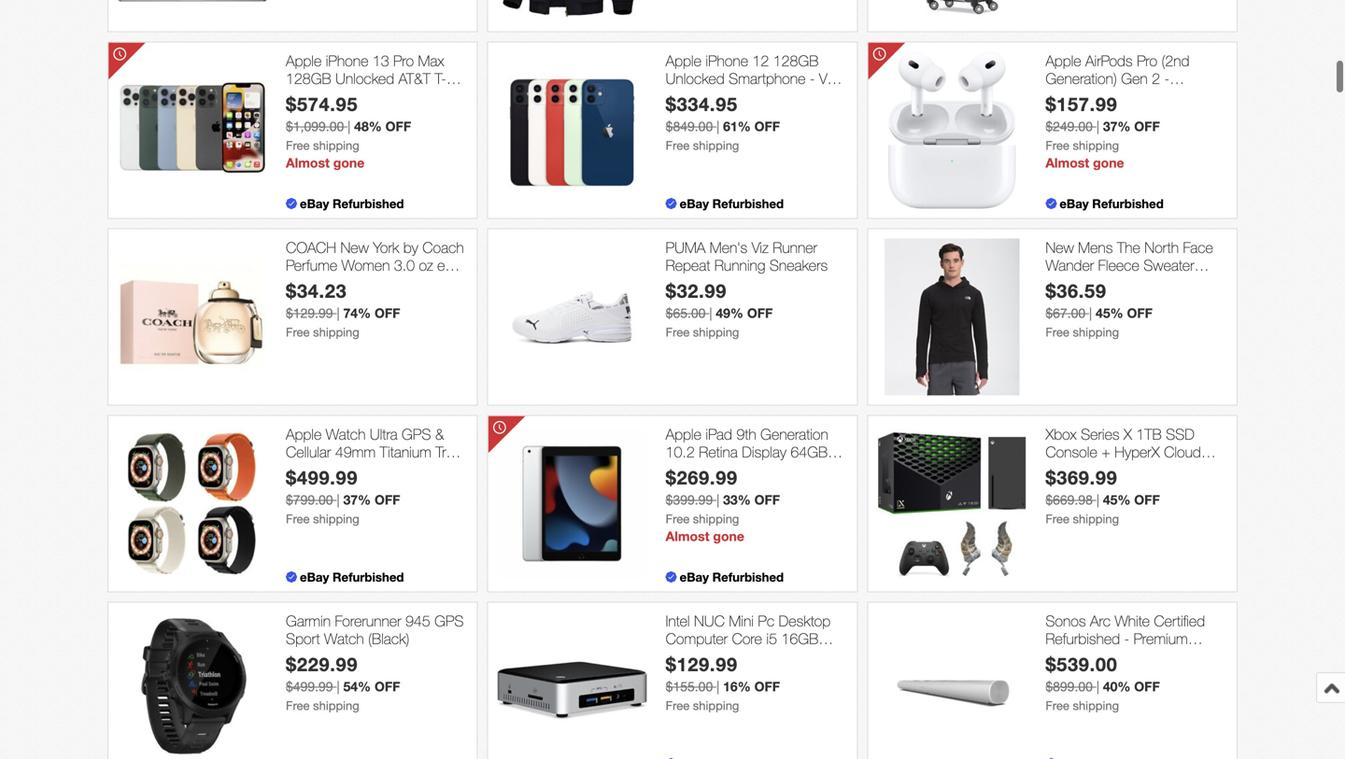Task type: vqa. For each thing, say whether or not it's contained in the screenshot.


Task type: locate. For each thing, give the bounding box(es) containing it.
off right 74%
[[375, 306, 400, 321]]

watch inside apple watch ultra gps & cellular 49mm titanium trail alpine loop ocean excellent
[[326, 426, 366, 443]]

pro up 2
[[1138, 52, 1158, 69]]

ebay refurbished
[[300, 196, 404, 211], [680, 196, 784, 211], [1060, 196, 1164, 211], [300, 570, 404, 585], [680, 570, 784, 585]]

0 vertical spatial excellent
[[1046, 88, 1101, 105]]

37% for $499.99
[[343, 493, 371, 508]]

free inside $269.99 $399.99 | 33% off free shipping almost gone
[[666, 512, 690, 527]]

2 unlocked from the left
[[666, 70, 725, 87]]

gone inside $157.99 $249.00 | 37% off free shipping almost gone
[[1094, 155, 1125, 171]]

free down $669.98 at the right bottom
[[1046, 512, 1070, 527]]

iphone left 12 at the top right of the page
[[706, 52, 749, 69]]

desktop
[[779, 613, 831, 630]]

sport
[[286, 630, 320, 648]]

1 horizontal spatial gone
[[714, 529, 745, 545]]

0 horizontal spatial fi
[[688, 461, 698, 479]]

ebay for $157.99
[[1060, 196, 1090, 211]]

free inside $499.99 $799.00 | 37% off free shipping
[[286, 512, 310, 527]]

45% down pullover
[[1096, 306, 1124, 321]]

shipping down the 54% at the bottom of page
[[313, 699, 360, 714]]

watch down forerunner
[[324, 630, 364, 648]]

computer
[[666, 630, 728, 648]]

1 vertical spatial gps
[[435, 613, 464, 630]]

max
[[418, 52, 444, 69]]

apple inside the apple iphone 13 pro max 128gb unlocked at&t t- mobile verizon very good condition
[[286, 52, 322, 69]]

apple watch ultra gps & cellular 49mm titanium trail alpine loop ocean excellent link
[[286, 426, 468, 479]]

sonos arc white certified refurbished - premium smart soundbar link
[[1046, 613, 1228, 666]]

apple inside apple ipad 9th generation 10.2 retina display 64gb wi-fi silver touchscreen
[[666, 426, 702, 443]]

iphone left "13"
[[326, 52, 369, 69]]

off down jacket
[[1128, 306, 1153, 321]]

refurbished up viz
[[713, 196, 784, 211]]

coach new york by coach perfume women 3.0 oz edp new in box link
[[286, 239, 468, 292]]

1 vertical spatial 37%
[[343, 493, 371, 508]]

0 vertical spatial ssd
[[1167, 426, 1195, 443]]

| for $539.00
[[1097, 680, 1100, 695]]

shipping inside the $369.99 $669.98 | 45% off free shipping
[[1073, 512, 1120, 527]]

1 iphone from the left
[[326, 52, 369, 69]]

40%
[[1104, 680, 1131, 695]]

128gb up smartphone
[[774, 52, 819, 69]]

wi- right 10
[[687, 666, 708, 684]]

iphone inside apple iphone 12 128gb unlocked smartphone - very good
[[706, 52, 749, 69]]

0 horizontal spatial ssd
[[750, 648, 779, 666]]

free inside "$36.59 $67.00 | 45% off free shipping"
[[1046, 325, 1070, 340]]

0 horizontal spatial $129.99
[[286, 306, 333, 321]]

apple for $157.99
[[1046, 52, 1082, 69]]

face
[[1184, 239, 1214, 256]]

1 horizontal spatial fi
[[708, 666, 719, 684]]

free for $34.23
[[286, 325, 310, 340]]

free down $799.00
[[286, 512, 310, 527]]

- inside apple iphone 12 128gb unlocked smartphone - very good
[[810, 70, 815, 87]]

1 horizontal spatial gps
[[435, 613, 464, 630]]

shipping inside $157.99 $249.00 | 37% off free shipping almost gone
[[1073, 139, 1120, 153]]

$369.99 $669.98 | 45% off free shipping
[[1046, 467, 1161, 527]]

| inside $499.99 $799.00 | 37% off free shipping
[[337, 493, 340, 508]]

1 horizontal spatial new
[[1046, 239, 1075, 256]]

women
[[342, 257, 390, 274]]

shipping inside $34.23 $129.99 | 74% off free shipping
[[313, 325, 360, 340]]

$269.99 $399.99 | 33% off free shipping almost gone
[[666, 467, 781, 545]]

shipping down 74%
[[313, 325, 360, 340]]

| left the 33%
[[717, 493, 720, 508]]

off down 2
[[1135, 119, 1161, 134]]

$499.99 inside "garmin forerunner 945 gps sport watch (black) $229.99 $499.99 | 54% off free shipping"
[[286, 680, 333, 695]]

free inside the $539.00 $899.00 | 40% off free shipping
[[1046, 699, 1070, 714]]

$499.99 up $799.00
[[286, 467, 358, 490]]

ebay refurbished up mens
[[1060, 196, 1164, 211]]

1 vertical spatial ssd
[[750, 648, 779, 666]]

- inside sonos arc white certified refurbished - premium smart soundbar
[[1125, 630, 1130, 648]]

$129.99 inside $34.23 $129.99 | 74% off free shipping
[[286, 306, 333, 321]]

$1,099.00
[[286, 119, 344, 134]]

almost inside $269.99 $399.99 | 33% off free shipping almost gone
[[666, 529, 710, 545]]

0 horizontal spatial 37%
[[343, 493, 371, 508]]

shipping down the 33%
[[693, 512, 740, 527]]

puma men's viz runner repeat running sneakers $32.99 $65.00 | 49% off free shipping
[[666, 239, 828, 340]]

shipping down 40%
[[1073, 699, 1120, 714]]

excellent
[[1046, 88, 1101, 105], [410, 461, 464, 479]]

off inside $34.23 $129.99 | 74% off free shipping
[[375, 306, 400, 321]]

almost down $1,099.00
[[286, 155, 330, 171]]

0 horizontal spatial -
[[810, 70, 815, 87]]

$129.99 down $34.23
[[286, 306, 333, 321]]

37% down loop
[[343, 493, 371, 508]]

0 vertical spatial fi
[[688, 461, 698, 479]]

shipping for $157.99
[[1073, 139, 1120, 153]]

pro up at&t
[[394, 52, 414, 69]]

off inside the $539.00 $899.00 | 40% off free shipping
[[1135, 680, 1161, 695]]

sonos
[[1046, 613, 1087, 630]]

off right 49%
[[748, 306, 773, 321]]

0 vertical spatial 45%
[[1096, 306, 1124, 321]]

almost inside $157.99 $249.00 | 37% off free shipping almost gone
[[1046, 155, 1090, 171]]

0 vertical spatial $499.99
[[286, 467, 358, 490]]

free down "$849.00" at the top
[[666, 139, 690, 153]]

| inside $157.99 $249.00 | 37% off free shipping almost gone
[[1097, 119, 1100, 134]]

ebay
[[300, 196, 329, 211], [680, 196, 709, 211], [1060, 196, 1090, 211], [300, 570, 329, 585], [680, 570, 709, 585]]

off inside $334.95 $849.00 | 61% off free shipping
[[755, 119, 781, 134]]

| inside $129.99 $155.00 | 16% off free shipping
[[717, 680, 720, 695]]

excellent down generation)
[[1046, 88, 1101, 105]]

$849.00
[[666, 119, 713, 134]]

gps inside apple watch ultra gps & cellular 49mm titanium trail alpine loop ocean excellent
[[402, 426, 431, 443]]

| for $574.95
[[348, 119, 351, 134]]

| left 48%
[[348, 119, 351, 134]]

good up "$849.00" at the top
[[666, 88, 702, 105]]

apple
[[286, 52, 322, 69], [666, 52, 702, 69], [1046, 52, 1082, 69], [286, 426, 322, 443], [666, 426, 702, 443]]

free inside $129.99 $155.00 | 16% off free shipping
[[666, 699, 690, 714]]

free down $249.00
[[1046, 139, 1070, 153]]

| inside $269.99 $399.99 | 33% off free shipping almost gone
[[717, 493, 720, 508]]

1 pro from the left
[[394, 52, 414, 69]]

1 horizontal spatial 128gb
[[774, 52, 819, 69]]

new up the wander
[[1046, 239, 1075, 256]]

$269.99
[[666, 467, 738, 490]]

| for $157.99
[[1097, 119, 1100, 134]]

off for $34.23
[[375, 306, 400, 321]]

almost for $157.99
[[1046, 155, 1090, 171]]

new inside coach new york by coach perfume women 3.0 oz edp new in box
[[341, 239, 369, 256]]

0 horizontal spatial almost
[[286, 155, 330, 171]]

shipping for $269.99
[[693, 512, 740, 527]]

off right the 33%
[[755, 493, 781, 508]]

garmin
[[286, 613, 331, 630]]

very inside the apple iphone 13 pro max 128gb unlocked at&t t- mobile verizon very good condition
[[380, 88, 406, 105]]

128gb
[[774, 52, 819, 69], [286, 70, 331, 87]]

free down the $67.00
[[1046, 325, 1070, 340]]

1 vertical spatial excellent
[[410, 461, 464, 479]]

free inside the $369.99 $669.98 | 45% off free shipping
[[1046, 512, 1070, 527]]

shipping down 49%
[[693, 325, 740, 340]]

pullover
[[1091, 275, 1139, 292]]

mini
[[729, 613, 754, 630]]

generation)
[[1046, 70, 1118, 87]]

console
[[1046, 444, 1098, 461]]

off inside $269.99 $399.99 | 33% off free shipping almost gone
[[755, 493, 781, 508]]

2 pro from the left
[[1138, 52, 1158, 69]]

2 new from the left
[[1046, 239, 1075, 256]]

free inside $334.95 $849.00 | 61% off free shipping
[[666, 139, 690, 153]]

garmin forerunner 945 gps sport watch (black) $229.99 $499.99 | 54% off free shipping
[[286, 613, 464, 714]]

| right the $67.00
[[1090, 306, 1093, 321]]

2 good from the left
[[666, 88, 702, 105]]

1 unlocked from the left
[[336, 70, 395, 87]]

shipping down $1,099.00
[[313, 139, 360, 153]]

shipping down $669.98 at the right bottom
[[1073, 512, 1120, 527]]

1 horizontal spatial excellent
[[1046, 88, 1101, 105]]

free down the $399.99
[[666, 512, 690, 527]]

$34.23
[[286, 280, 347, 303]]

$334.95 $849.00 | 61% off free shipping
[[666, 93, 781, 153]]

1 vertical spatial $499.99
[[286, 680, 333, 695]]

gone down $157.99
[[1094, 155, 1125, 171]]

new
[[286, 275, 318, 292]]

shipping down the $67.00
[[1073, 325, 1120, 340]]

refurbished
[[333, 196, 404, 211], [713, 196, 784, 211], [1093, 196, 1164, 211], [333, 570, 404, 585], [713, 570, 784, 585], [1046, 630, 1121, 648]]

apple inside apple watch ultra gps & cellular 49mm titanium trail alpine loop ocean excellent
[[286, 426, 322, 443]]

free down $65.00 at top
[[666, 325, 690, 340]]

1 horizontal spatial unlocked
[[666, 70, 725, 87]]

watch up 49mm
[[326, 426, 366, 443]]

$799.00
[[286, 493, 333, 508]]

gps inside "garmin forerunner 945 gps sport watch (black) $229.99 $499.99 | 54% off free shipping"
[[435, 613, 464, 630]]

unlocked up verizon
[[336, 70, 395, 87]]

off inside $499.99 $799.00 | 37% off free shipping
[[375, 493, 400, 508]]

gps right 945
[[435, 613, 464, 630]]

shipping down 16%
[[693, 699, 740, 714]]

attachment
[[1119, 461, 1190, 479]]

$499.99 $799.00 | 37% off free shipping
[[286, 467, 400, 527]]

| for $269.99
[[717, 493, 720, 508]]

good down t-
[[411, 88, 446, 105]]

apple iphone 13 pro max 128gb unlocked at&t t- mobile verizon very good condition link
[[286, 52, 468, 123]]

| left 40%
[[1097, 680, 1100, 695]]

off right 16%
[[755, 680, 781, 695]]

new up women
[[341, 239, 369, 256]]

1 new from the left
[[341, 239, 369, 256]]

37% for $157.99
[[1104, 119, 1131, 134]]

| inside $34.23 $129.99 | 74% off free shipping
[[337, 306, 340, 321]]

0 horizontal spatial good
[[411, 88, 446, 105]]

off inside $129.99 $155.00 | 16% off free shipping
[[755, 680, 781, 695]]

good
[[411, 88, 446, 105], [666, 88, 702, 105]]

$157.99 $249.00 | 37% off free shipping almost gone
[[1046, 93, 1161, 171]]

45% inside the $369.99 $669.98 | 45% off free shipping
[[1104, 493, 1131, 508]]

$34.23 $129.99 | 74% off free shipping
[[286, 280, 400, 340]]

york
[[373, 239, 399, 256]]

gone for $574.95
[[333, 155, 365, 171]]

watch
[[326, 426, 366, 443], [324, 630, 364, 648]]

shipping for $334.95
[[693, 139, 740, 153]]

ebay up garmin
[[300, 570, 329, 585]]

1 horizontal spatial pro
[[1138, 52, 1158, 69]]

74%
[[343, 306, 371, 321]]

puma men's viz runner repeat running sneakers link
[[666, 239, 848, 275]]

sonos arc white certified refurbished - premium smart soundbar
[[1046, 613, 1206, 666]]

ebay refurbished up york
[[300, 196, 404, 211]]

shipping inside "$36.59 $67.00 | 45% off free shipping"
[[1073, 325, 1120, 340]]

2 horizontal spatial -
[[1165, 70, 1170, 87]]

0 horizontal spatial very
[[380, 88, 406, 105]]

free for $499.99
[[286, 512, 310, 527]]

premium
[[1134, 630, 1189, 648]]

1 vertical spatial 45%
[[1104, 493, 1131, 508]]

45% inside "$36.59 $67.00 | 45% off free shipping"
[[1096, 306, 1124, 321]]

generation
[[761, 426, 829, 443]]

off inside the $369.99 $669.98 | 45% off free shipping
[[1135, 493, 1161, 508]]

silver
[[702, 461, 747, 479]]

ssd down i5
[[750, 648, 779, 666]]

945
[[406, 613, 431, 630]]

free down $229.99
[[286, 699, 310, 714]]

$36.59 $67.00 | 45% off free shipping
[[1046, 280, 1153, 340]]

cloud
[[1165, 444, 1202, 461]]

free inside $34.23 $129.99 | 74% off free shipping
[[286, 325, 310, 340]]

free inside the puma men's viz runner repeat running sneakers $32.99 $65.00 | 49% off free shipping
[[666, 325, 690, 340]]

almost down $249.00
[[1046, 155, 1090, 171]]

free down $155.00
[[666, 699, 690, 714]]

| right $799.00
[[337, 493, 340, 508]]

apple up $334.95
[[666, 52, 702, 69]]

| inside $334.95 $849.00 | 61% off free shipping
[[717, 119, 720, 134]]

very down at&t
[[380, 88, 406, 105]]

1 $499.99 from the top
[[286, 467, 358, 490]]

off for $129.99
[[755, 680, 781, 695]]

shipping inside the $539.00 $899.00 | 40% off free shipping
[[1073, 699, 1120, 714]]

1 vertical spatial $129.99
[[666, 654, 738, 676]]

ebay refurbished up mini
[[680, 570, 784, 585]]

1 vertical spatial fi
[[708, 666, 719, 684]]

refurbished up forerunner
[[333, 570, 404, 585]]

$229.99
[[286, 654, 358, 676]]

1 vertical spatial watch
[[324, 630, 364, 648]]

unlocked up $334.95
[[666, 70, 725, 87]]

gone down 48%
[[333, 155, 365, 171]]

off right the 61% on the right top
[[755, 119, 781, 134]]

off right the 54% at the bottom of page
[[375, 680, 400, 695]]

shipping down $799.00
[[313, 512, 360, 527]]

ebay refurbished up forerunner
[[300, 570, 404, 585]]

apple up cellular
[[286, 426, 322, 443]]

gen
[[1122, 70, 1148, 87]]

almost down the $399.99
[[666, 529, 710, 545]]

ebay for $574.95
[[300, 196, 329, 211]]

1 horizontal spatial good
[[666, 88, 702, 105]]

0 vertical spatial $129.99
[[286, 306, 333, 321]]

apple up generation)
[[1046, 52, 1082, 69]]

puma
[[666, 239, 706, 256]]

gone
[[333, 155, 365, 171], [1094, 155, 1125, 171], [714, 529, 745, 545]]

| inside $574.95 $1,099.00 | 48% off free shipping almost gone
[[348, 119, 351, 134]]

i5
[[767, 630, 778, 648]]

shipping inside the puma men's viz runner repeat running sneakers $32.99 $65.00 | 49% off free shipping
[[693, 325, 740, 340]]

0 horizontal spatial gone
[[333, 155, 365, 171]]

37%
[[1104, 119, 1131, 134], [343, 493, 371, 508]]

coach
[[286, 239, 337, 256]]

gps up 'titanium'
[[402, 426, 431, 443]]

| for $369.99
[[1097, 493, 1100, 508]]

shipping inside $574.95 $1,099.00 | 48% off free shipping almost gone
[[313, 139, 360, 153]]

0 horizontal spatial unlocked
[[336, 70, 395, 87]]

free for $36.59
[[1046, 325, 1070, 340]]

off down attachment
[[1135, 493, 1161, 508]]

1tb
[[1137, 426, 1162, 443]]

apple inside apple iphone 12 128gb unlocked smartphone - very good
[[666, 52, 702, 69]]

off inside the puma men's viz runner repeat running sneakers $32.99 $65.00 | 49% off free shipping
[[748, 306, 773, 321]]

0 vertical spatial watch
[[326, 426, 366, 443]]

refurbished up york
[[333, 196, 404, 211]]

0 horizontal spatial iphone
[[326, 52, 369, 69]]

$129.99
[[286, 306, 333, 321], [666, 654, 738, 676]]

almost inside $574.95 $1,099.00 | 48% off free shipping almost gone
[[286, 155, 330, 171]]

$499.99 down $229.99
[[286, 680, 333, 695]]

gone inside $574.95 $1,099.00 | 48% off free shipping almost gone
[[333, 155, 365, 171]]

good inside apple iphone 12 128gb unlocked smartphone - very good
[[666, 88, 702, 105]]

wi- down 10.2
[[666, 461, 688, 479]]

&
[[435, 426, 444, 443]]

off inside $157.99 $249.00 | 37% off free shipping almost gone
[[1135, 119, 1161, 134]]

0 vertical spatial wi-
[[666, 461, 688, 479]]

north
[[1145, 239, 1180, 256]]

128gb inside the apple iphone 13 pro max 128gb unlocked at&t t- mobile verizon very good condition
[[286, 70, 331, 87]]

off inside $574.95 $1,099.00 | 48% off free shipping almost gone
[[386, 119, 411, 134]]

hyperx
[[1115, 444, 1161, 461]]

fi
[[688, 461, 698, 479], [708, 666, 719, 684]]

| inside "$36.59 $67.00 | 45% off free shipping"
[[1090, 306, 1093, 321]]

off for $157.99
[[1135, 119, 1161, 134]]

fi down 10.2
[[688, 461, 698, 479]]

2 $499.99 from the top
[[286, 680, 333, 695]]

$155.00
[[666, 680, 713, 695]]

1 vertical spatial wi-
[[687, 666, 708, 684]]

excellent down trail
[[410, 461, 464, 479]]

0 horizontal spatial 128gb
[[286, 70, 331, 87]]

0 vertical spatial gps
[[402, 426, 431, 443]]

ebay for $269.99
[[680, 570, 709, 585]]

off down ocean
[[375, 493, 400, 508]]

refurbished down sonos
[[1046, 630, 1121, 648]]

shipping down the 61% on the right top
[[693, 139, 740, 153]]

shipping inside "garmin forerunner 945 gps sport watch (black) $229.99 $499.99 | 54% off free shipping"
[[313, 699, 360, 714]]

37% inside $499.99 $799.00 | 37% off free shipping
[[343, 493, 371, 508]]

0 horizontal spatial pro
[[394, 52, 414, 69]]

gone down the 33%
[[714, 529, 745, 545]]

2 horizontal spatial gone
[[1094, 155, 1125, 171]]

1 horizontal spatial ssd
[[1167, 426, 1195, 443]]

coach
[[423, 239, 464, 256]]

ebay up mens
[[1060, 196, 1090, 211]]

refurbished up the
[[1093, 196, 1164, 211]]

free inside $157.99 $249.00 | 37% off free shipping almost gone
[[1046, 139, 1070, 153]]

$129.99 up $155.00
[[666, 654, 738, 676]]

1 horizontal spatial -
[[1125, 630, 1130, 648]]

pro inside the apple airpods pro (2nd generation) gen 2 - excellent
[[1138, 52, 1158, 69]]

37% down $157.99
[[1104, 119, 1131, 134]]

shipping down $249.00
[[1073, 139, 1120, 153]]

- down white
[[1125, 630, 1130, 648]]

intel nuc mini pc desktop computer core i5 16gb ram 256gb ssd windows 10 wi-fi
[[666, 613, 841, 684]]

shipping inside $129.99 $155.00 | 16% off free shipping
[[693, 699, 740, 714]]

2 iphone from the left
[[706, 52, 749, 69]]

37% inside $157.99 $249.00 | 37% off free shipping almost gone
[[1104, 119, 1131, 134]]

gone inside $269.99 $399.99 | 33% off free shipping almost gone
[[714, 529, 745, 545]]

men's
[[710, 239, 748, 256]]

fi down 256gb
[[708, 666, 719, 684]]

very inside apple iphone 12 128gb unlocked smartphone - very good
[[820, 70, 846, 87]]

0 horizontal spatial excellent
[[410, 461, 464, 479]]

ebay refurbished for $269.99
[[680, 570, 784, 585]]

shipping inside $269.99 $399.99 | 33% off free shipping almost gone
[[693, 512, 740, 527]]

2 horizontal spatial almost
[[1046, 155, 1090, 171]]

off right 48%
[[386, 119, 411, 134]]

$499.99 inside $499.99 $799.00 | 37% off free shipping
[[286, 467, 358, 490]]

free down $899.00
[[1046, 699, 1070, 714]]

| left 16%
[[717, 680, 720, 695]]

1 horizontal spatial very
[[820, 70, 846, 87]]

| inside the $539.00 $899.00 | 40% off free shipping
[[1097, 680, 1100, 695]]

0 vertical spatial 37%
[[1104, 119, 1131, 134]]

45% down horn at right
[[1104, 493, 1131, 508]]

apple up 'mobile'
[[286, 52, 322, 69]]

| inside the $369.99 $669.98 | 45% off free shipping
[[1097, 493, 1100, 508]]

excellent inside the apple airpods pro (2nd generation) gen 2 - excellent
[[1046, 88, 1101, 105]]

- right 2
[[1165, 70, 1170, 87]]

| left 49%
[[710, 306, 713, 321]]

| for $36.59
[[1090, 306, 1093, 321]]

0 horizontal spatial gps
[[402, 426, 431, 443]]

the
[[1118, 239, 1141, 256]]

off inside "$36.59 $67.00 | 45% off free shipping"
[[1128, 306, 1153, 321]]

ebay up puma
[[680, 196, 709, 211]]

refurbished up mini
[[713, 570, 784, 585]]

apple inside the apple airpods pro (2nd generation) gen 2 - excellent
[[1046, 52, 1082, 69]]

runner
[[773, 239, 818, 256]]

free inside $574.95 $1,099.00 | 48% off free shipping almost gone
[[286, 139, 310, 153]]

1 horizontal spatial $129.99
[[666, 654, 738, 676]]

ebay up the coach
[[300, 196, 329, 211]]

1 horizontal spatial almost
[[666, 529, 710, 545]]

33%
[[724, 493, 751, 508]]

1 horizontal spatial 37%
[[1104, 119, 1131, 134]]

shipping inside $499.99 $799.00 | 37% off free shipping
[[313, 512, 360, 527]]

ssd inside intel nuc mini pc desktop computer core i5 16gb ram 256gb ssd windows 10 wi-fi
[[750, 648, 779, 666]]

| left the 61% on the right top
[[717, 119, 720, 134]]

shipping inside $334.95 $849.00 | 61% off free shipping
[[693, 139, 740, 153]]

fleece
[[1099, 257, 1140, 274]]

apple up 10.2
[[666, 426, 702, 443]]

ebay refurbished for $157.99
[[1060, 196, 1164, 211]]

off for $36.59
[[1128, 306, 1153, 321]]

wi- inside intel nuc mini pc desktop computer core i5 16gb ram 256gb ssd windows 10 wi-fi
[[687, 666, 708, 684]]

iphone inside the apple iphone 13 pro max 128gb unlocked at&t t- mobile verizon very good condition
[[326, 52, 369, 69]]

| left 74%
[[337, 306, 340, 321]]

0 horizontal spatial new
[[341, 239, 369, 256]]

1 good from the left
[[411, 88, 446, 105]]

gps for titanium
[[402, 426, 431, 443]]

1 horizontal spatial iphone
[[706, 52, 749, 69]]

ssd inside xbox series x 1tb ssd console + hyperx cloud alpha horn attachment
[[1167, 426, 1195, 443]]

free for $369.99
[[1046, 512, 1070, 527]]

(black)
[[368, 630, 410, 648]]



Task type: describe. For each thing, give the bounding box(es) containing it.
arc
[[1091, 613, 1111, 630]]

core
[[732, 630, 763, 648]]

smart
[[1046, 648, 1083, 666]]

| for $129.99
[[717, 680, 720, 695]]

+
[[1102, 444, 1111, 461]]

intel nuc mini pc desktop computer core i5 16gb ram 256gb ssd windows 10 wi-fi link
[[666, 613, 848, 684]]

iphone for $574.95
[[326, 52, 369, 69]]

wander
[[1046, 257, 1095, 274]]

45% for $369.99
[[1104, 493, 1131, 508]]

$32.99
[[666, 280, 727, 303]]

ebay refurbished for $574.95
[[300, 196, 404, 211]]

| for $499.99
[[337, 493, 340, 508]]

apple iphone 12 128gb unlocked smartphone - very good link
[[666, 52, 848, 105]]

apple ipad 9th generation 10.2 retina display 64gb wi-fi silver touchscreen link
[[666, 426, 848, 479]]

$36.59
[[1046, 280, 1107, 303]]

free for $129.99
[[666, 699, 690, 714]]

shipping for $499.99
[[313, 512, 360, 527]]

iphone for $334.95
[[706, 52, 749, 69]]

series
[[1082, 426, 1120, 443]]

watch inside "garmin forerunner 945 gps sport watch (black) $229.99 $499.99 | 54% off free shipping"
[[324, 630, 364, 648]]

edp
[[438, 257, 462, 274]]

by
[[404, 239, 419, 256]]

hoody
[[1046, 275, 1087, 292]]

apple for $334.95
[[666, 52, 702, 69]]

free for $539.00
[[1046, 699, 1070, 714]]

apple airpods pro (2nd generation) gen 2 - excellent
[[1046, 52, 1190, 105]]

loop
[[328, 461, 359, 479]]

off for $499.99
[[375, 493, 400, 508]]

13
[[373, 52, 389, 69]]

pro inside the apple iphone 13 pro max 128gb unlocked at&t t- mobile verizon very good condition
[[394, 52, 414, 69]]

$249.00
[[1046, 119, 1094, 134]]

unlocked inside apple iphone 12 128gb unlocked smartphone - very good
[[666, 70, 725, 87]]

49%
[[716, 306, 744, 321]]

white
[[1116, 613, 1151, 630]]

$67.00
[[1046, 306, 1086, 321]]

45% for $36.59
[[1096, 306, 1124, 321]]

(2nd
[[1162, 52, 1190, 69]]

off inside "garmin forerunner 945 gps sport watch (black) $229.99 $499.99 | 54% off free shipping"
[[375, 680, 400, 695]]

gone for $269.99
[[714, 529, 745, 545]]

$539.00
[[1046, 654, 1118, 676]]

9th
[[737, 426, 757, 443]]

off for $369.99
[[1135, 493, 1161, 508]]

display
[[742, 444, 787, 461]]

apple watch ultra gps & cellular 49mm titanium trail alpine loop ocean excellent
[[286, 426, 464, 479]]

new mens the north face wander fleece sweater hoody pullover jacket
[[1046, 239, 1214, 292]]

apple iphone 12 128gb unlocked smartphone - very good
[[666, 52, 846, 105]]

| inside the puma men's viz runner repeat running sneakers $32.99 $65.00 | 49% off free shipping
[[710, 306, 713, 321]]

good inside the apple iphone 13 pro max 128gb unlocked at&t t- mobile verizon very good condition
[[411, 88, 446, 105]]

- inside the apple airpods pro (2nd generation) gen 2 - excellent
[[1165, 70, 1170, 87]]

repeat
[[666, 257, 711, 274]]

airpods
[[1086, 52, 1133, 69]]

free inside "garmin forerunner 945 gps sport watch (black) $229.99 $499.99 | 54% off free shipping"
[[286, 699, 310, 714]]

shipping for $36.59
[[1073, 325, 1120, 340]]

128gb inside apple iphone 12 128gb unlocked smartphone - very good
[[774, 52, 819, 69]]

at&t
[[399, 70, 431, 87]]

wi- inside apple ipad 9th generation 10.2 retina display 64gb wi-fi silver touchscreen
[[666, 461, 688, 479]]

64gb
[[791, 444, 828, 461]]

ocean
[[364, 461, 405, 479]]

xbox
[[1046, 426, 1077, 443]]

$129.99 inside $129.99 $155.00 | 16% off free shipping
[[666, 654, 738, 676]]

gps for $229.99
[[435, 613, 464, 630]]

almost for $269.99
[[666, 529, 710, 545]]

ram
[[666, 648, 697, 666]]

certified
[[1155, 613, 1206, 630]]

shipping for $129.99
[[693, 699, 740, 714]]

off for $574.95
[[386, 119, 411, 134]]

retina
[[699, 444, 738, 461]]

refurbished inside sonos arc white certified refurbished - premium smart soundbar
[[1046, 630, 1121, 648]]

off for $334.95
[[755, 119, 781, 134]]

almost for $574.95
[[286, 155, 330, 171]]

unlocked inside the apple iphone 13 pro max 128gb unlocked at&t t- mobile verizon very good condition
[[336, 70, 395, 87]]

$399.99
[[666, 493, 713, 508]]

nuc
[[695, 613, 725, 630]]

pc
[[758, 613, 775, 630]]

sneakers
[[770, 257, 828, 274]]

10.2
[[666, 444, 695, 461]]

ipad
[[706, 426, 733, 443]]

fi inside apple ipad 9th generation 10.2 retina display 64gb wi-fi silver touchscreen
[[688, 461, 698, 479]]

12
[[753, 52, 770, 69]]

$574.95 $1,099.00 | 48% off free shipping almost gone
[[286, 93, 411, 171]]

10
[[666, 666, 683, 684]]

ebay refurbished up men's
[[680, 196, 784, 211]]

touchscreen
[[751, 461, 833, 479]]

free for $157.99
[[1046, 139, 1070, 153]]

$539.00 $899.00 | 40% off free shipping
[[1046, 654, 1161, 714]]

off for $269.99
[[755, 493, 781, 508]]

shipping for $539.00
[[1073, 699, 1120, 714]]

free for $334.95
[[666, 139, 690, 153]]

free for $574.95
[[286, 139, 310, 153]]

xbox series x 1tb ssd console + hyperx cloud alpha horn attachment link
[[1046, 426, 1228, 479]]

intel
[[666, 613, 690, 630]]

fi inside intel nuc mini pc desktop computer core i5 16gb ram 256gb ssd windows 10 wi-fi
[[708, 666, 719, 684]]

shipping for $34.23
[[313, 325, 360, 340]]

in
[[322, 275, 335, 292]]

16gb
[[782, 630, 819, 648]]

condition
[[286, 106, 345, 123]]

trail
[[436, 444, 459, 461]]

soundbar
[[1088, 648, 1149, 666]]

garmin forerunner 945 gps sport watch (black) link
[[286, 613, 468, 648]]

apple for $499.99
[[286, 426, 322, 443]]

256gb
[[701, 648, 746, 666]]

perfume
[[286, 257, 338, 274]]

excellent inside apple watch ultra gps & cellular 49mm titanium trail alpine loop ocean excellent
[[410, 461, 464, 479]]

coach new york by coach perfume women 3.0 oz edp new in box
[[286, 239, 464, 292]]

off for $539.00
[[1135, 680, 1161, 695]]

mobile
[[286, 88, 327, 105]]

free for $269.99
[[666, 512, 690, 527]]

| inside "garmin forerunner 945 gps sport watch (black) $229.99 $499.99 | 54% off free shipping"
[[337, 680, 340, 695]]

windows
[[783, 648, 841, 666]]

16%
[[724, 680, 751, 695]]

apple for $574.95
[[286, 52, 322, 69]]

xbox series x 1tb ssd console + hyperx cloud alpha horn attachment
[[1046, 426, 1202, 479]]

shipping for $369.99
[[1073, 512, 1120, 527]]

gone for $157.99
[[1094, 155, 1125, 171]]

$369.99
[[1046, 467, 1118, 490]]

| for $34.23
[[337, 306, 340, 321]]

shipping for $574.95
[[313, 139, 360, 153]]

$65.00
[[666, 306, 706, 321]]

new mens the north face wander fleece sweater hoody pullover jacket link
[[1046, 239, 1228, 292]]

apple airpods pro (2nd generation) gen 2 - excellent link
[[1046, 52, 1228, 105]]

new inside new mens the north face wander fleece sweater hoody pullover jacket
[[1046, 239, 1075, 256]]

horn
[[1085, 461, 1115, 479]]

48%
[[354, 119, 382, 134]]

x
[[1124, 426, 1133, 443]]

$129.99 $155.00 | 16% off free shipping
[[666, 654, 781, 714]]

sweater
[[1144, 257, 1195, 274]]

smartphone
[[729, 70, 806, 87]]

apple for $269.99
[[666, 426, 702, 443]]

| for $334.95
[[717, 119, 720, 134]]

3.0
[[394, 257, 415, 274]]



